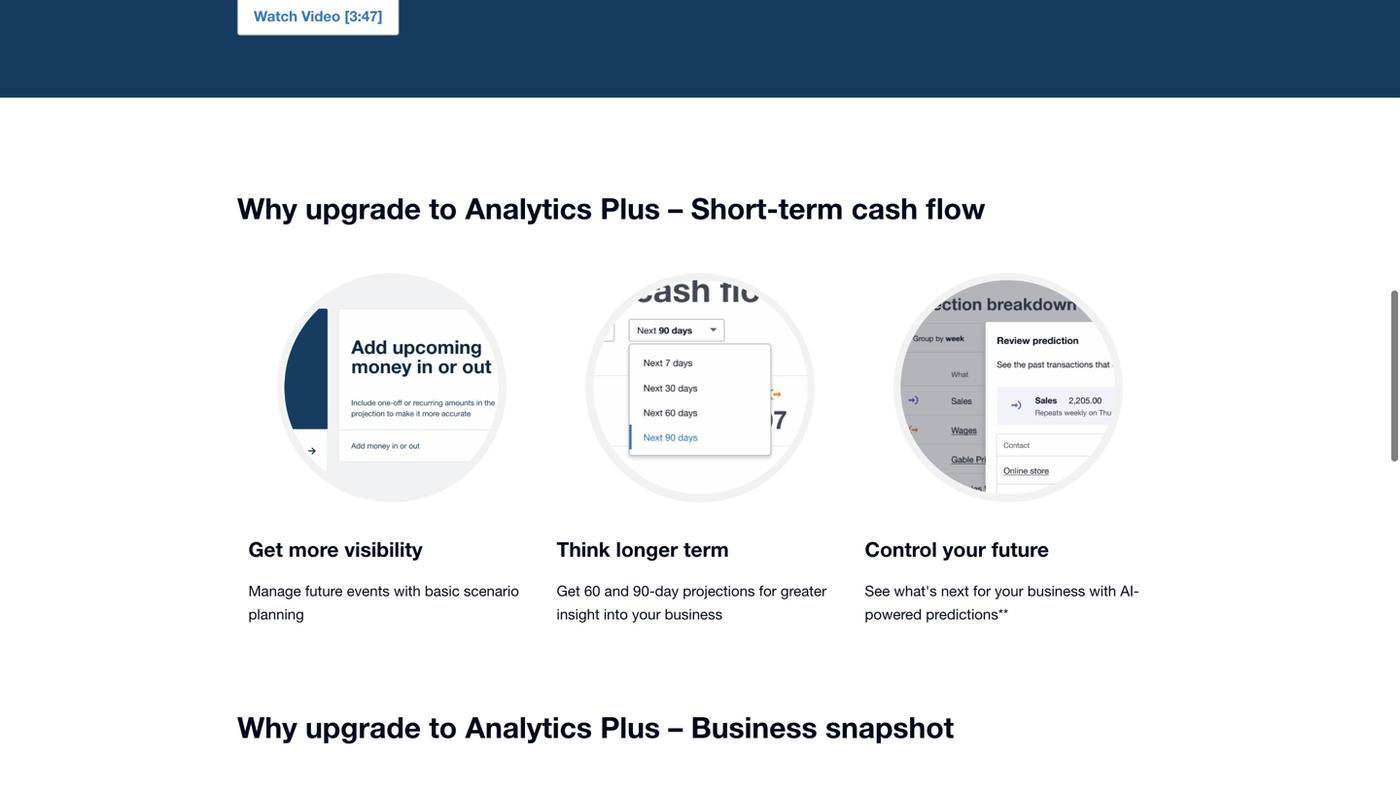 Task type: vqa. For each thing, say whether or not it's contained in the screenshot.
topmost NY,
no



Task type: locate. For each thing, give the bounding box(es) containing it.
why use me image
[[277, 273, 507, 503], [586, 273, 815, 503], [894, 273, 1124, 503]]

longer
[[616, 538, 678, 562]]

to
[[429, 191, 457, 226], [429, 710, 457, 745]]

0 horizontal spatial with
[[394, 583, 421, 600]]

for left greater
[[759, 583, 777, 600]]

think longer term
[[557, 538, 729, 562]]

0 vertical spatial to
[[429, 191, 457, 226]]

0 horizontal spatial why use me image
[[277, 273, 507, 503]]

for right the next
[[974, 583, 991, 600]]

0 vertical spatial analytics
[[465, 191, 592, 226]]

see what's next for your business with ai- powered predictions**
[[865, 583, 1140, 623]]

plus for short-
[[601, 191, 661, 226]]

2 why use me image from the left
[[586, 273, 815, 503]]

with
[[394, 583, 421, 600], [1090, 583, 1117, 600]]

1 vertical spatial plus
[[601, 710, 661, 745]]

with left ai-
[[1090, 583, 1117, 600]]

–
[[669, 191, 683, 226], [669, 710, 683, 745]]

– for business
[[669, 710, 683, 745]]

1 why use me image from the left
[[277, 273, 507, 503]]

why upgrade to analytics plus – short-term cash flow
[[237, 191, 986, 226]]

2 horizontal spatial your
[[995, 583, 1024, 600]]

1 horizontal spatial with
[[1090, 583, 1117, 600]]

2 with from the left
[[1090, 583, 1117, 600]]

get inside get 60 and 90-day projections for greater insight into your business
[[557, 583, 580, 600]]

2 vertical spatial your
[[632, 606, 661, 623]]

visibility
[[345, 538, 423, 562]]

1 vertical spatial your
[[995, 583, 1024, 600]]

1 for from the left
[[759, 583, 777, 600]]

get for get 60 and 90-day projections for greater insight into your business
[[557, 583, 580, 600]]

term
[[779, 191, 844, 226], [684, 538, 729, 562]]

1 vertical spatial analytics
[[465, 710, 592, 745]]

term up "projections"
[[684, 538, 729, 562]]

into
[[604, 606, 628, 623]]

future down more
[[305, 583, 343, 600]]

[3:47]
[[345, 7, 383, 25]]

get more visibility
[[249, 538, 423, 562]]

1 vertical spatial upgrade
[[305, 710, 421, 745]]

0 vertical spatial business
[[1028, 583, 1086, 600]]

1 vertical spatial get
[[557, 583, 580, 600]]

3 why use me image from the left
[[894, 273, 1124, 503]]

1 vertical spatial future
[[305, 583, 343, 600]]

2 why from the top
[[237, 710, 297, 745]]

video
[[302, 7, 341, 25]]

planning
[[249, 606, 304, 623]]

your up predictions**
[[995, 583, 1024, 600]]

ai-
[[1121, 583, 1140, 600]]

business left ai-
[[1028, 583, 1086, 600]]

– left business
[[669, 710, 683, 745]]

0 horizontal spatial get
[[249, 538, 283, 562]]

0 horizontal spatial future
[[305, 583, 343, 600]]

1 vertical spatial why
[[237, 710, 297, 745]]

1 horizontal spatial future
[[992, 538, 1050, 562]]

1 vertical spatial to
[[429, 710, 457, 745]]

insight
[[557, 606, 600, 623]]

predictions**
[[926, 606, 1009, 623]]

powered
[[865, 606, 922, 623]]

analytics for short-
[[465, 191, 592, 226]]

future inside manage future events with basic scenario planning
[[305, 583, 343, 600]]

1 analytics from the top
[[465, 191, 592, 226]]

2 plus from the top
[[601, 710, 661, 745]]

and
[[605, 583, 629, 600]]

with left basic
[[394, 583, 421, 600]]

watch video [3:47] button
[[237, 0, 399, 35]]

0 vertical spatial plus
[[601, 191, 661, 226]]

0 horizontal spatial business
[[665, 606, 723, 623]]

get up the manage
[[249, 538, 283, 562]]

2 – from the top
[[669, 710, 683, 745]]

0 vertical spatial upgrade
[[305, 191, 421, 226]]

your
[[943, 538, 986, 562], [995, 583, 1024, 600], [632, 606, 661, 623]]

2 horizontal spatial why use me image
[[894, 273, 1124, 503]]

your up the next
[[943, 538, 986, 562]]

0 vertical spatial get
[[249, 538, 283, 562]]

day
[[655, 583, 679, 600]]

1 horizontal spatial term
[[779, 191, 844, 226]]

1 horizontal spatial business
[[1028, 583, 1086, 600]]

2 for from the left
[[974, 583, 991, 600]]

1 upgrade from the top
[[305, 191, 421, 226]]

1 to from the top
[[429, 191, 457, 226]]

1 horizontal spatial why use me image
[[586, 273, 815, 503]]

term left cash
[[779, 191, 844, 226]]

with inside manage future events with basic scenario planning
[[394, 583, 421, 600]]

why
[[237, 191, 297, 226], [237, 710, 297, 745]]

business down "projections"
[[665, 606, 723, 623]]

upgrade
[[305, 191, 421, 226], [305, 710, 421, 745]]

0 horizontal spatial term
[[684, 538, 729, 562]]

0 vertical spatial future
[[992, 538, 1050, 562]]

1 why from the top
[[237, 191, 297, 226]]

0 horizontal spatial for
[[759, 583, 777, 600]]

your down 90-
[[632, 606, 661, 623]]

1 vertical spatial business
[[665, 606, 723, 623]]

get
[[249, 538, 283, 562], [557, 583, 580, 600]]

1 vertical spatial –
[[669, 710, 683, 745]]

cash
[[852, 191, 918, 226]]

why use me image for term
[[586, 273, 815, 503]]

1 horizontal spatial get
[[557, 583, 580, 600]]

– left "short-"
[[669, 191, 683, 226]]

60
[[584, 583, 601, 600]]

1 vertical spatial term
[[684, 538, 729, 562]]

plus
[[601, 191, 661, 226], [601, 710, 661, 745]]

1 horizontal spatial your
[[943, 538, 986, 562]]

for inside see what's next for your business with ai- powered predictions**
[[974, 583, 991, 600]]

2 analytics from the top
[[465, 710, 592, 745]]

basic
[[425, 583, 460, 600]]

1 plus from the top
[[601, 191, 661, 226]]

for
[[759, 583, 777, 600], [974, 583, 991, 600]]

your inside get 60 and 90-day projections for greater insight into your business
[[632, 606, 661, 623]]

0 vertical spatial why
[[237, 191, 297, 226]]

1 horizontal spatial for
[[974, 583, 991, 600]]

2 to from the top
[[429, 710, 457, 745]]

what's
[[894, 583, 937, 600]]

future up see what's next for your business with ai- powered predictions**
[[992, 538, 1050, 562]]

next
[[942, 583, 970, 600]]

0 horizontal spatial your
[[632, 606, 661, 623]]

business
[[691, 710, 818, 745]]

watch
[[254, 7, 298, 25]]

0 vertical spatial –
[[669, 191, 683, 226]]

future
[[992, 538, 1050, 562], [305, 583, 343, 600]]

business inside get 60 and 90-day projections for greater insight into your business
[[665, 606, 723, 623]]

2 upgrade from the top
[[305, 710, 421, 745]]

business
[[1028, 583, 1086, 600], [665, 606, 723, 623]]

projections
[[683, 583, 755, 600]]

get left 60
[[557, 583, 580, 600]]

1 with from the left
[[394, 583, 421, 600]]

analytics
[[465, 191, 592, 226], [465, 710, 592, 745]]

1 – from the top
[[669, 191, 683, 226]]

manage
[[249, 583, 301, 600]]



Task type: describe. For each thing, give the bounding box(es) containing it.
greater
[[781, 583, 827, 600]]

control your future
[[865, 538, 1050, 562]]

for inside get 60 and 90-day projections for greater insight into your business
[[759, 583, 777, 600]]

events
[[347, 583, 390, 600]]

get 60 and 90-day projections for greater insight into your business
[[557, 583, 827, 623]]

think
[[557, 538, 611, 562]]

get for get more visibility
[[249, 538, 283, 562]]

business inside see what's next for your business with ai- powered predictions**
[[1028, 583, 1086, 600]]

upgrade for why upgrade to analytics plus – business snapshot
[[305, 710, 421, 745]]

control
[[865, 538, 938, 562]]

to for why upgrade to analytics plus – business snapshot
[[429, 710, 457, 745]]

0 vertical spatial your
[[943, 538, 986, 562]]

with inside see what's next for your business with ai- powered predictions**
[[1090, 583, 1117, 600]]

snapshot
[[826, 710, 955, 745]]

manage future events with basic scenario planning
[[249, 583, 519, 623]]

flow
[[926, 191, 986, 226]]

why for why upgrade to analytics plus – business snapshot
[[237, 710, 297, 745]]

why use me image for future
[[894, 273, 1124, 503]]

– for short-
[[669, 191, 683, 226]]

90-
[[633, 583, 655, 600]]

plus for business
[[601, 710, 661, 745]]

your inside see what's next for your business with ai- powered predictions**
[[995, 583, 1024, 600]]

more
[[289, 538, 339, 562]]

upgrade for why upgrade to analytics plus – short-term cash flow
[[305, 191, 421, 226]]

why use me image for visibility
[[277, 273, 507, 503]]

scenario
[[464, 583, 519, 600]]

analytics for business
[[465, 710, 592, 745]]

why upgrade to analytics plus – business snapshot
[[237, 710, 955, 745]]

0 vertical spatial term
[[779, 191, 844, 226]]

to for why upgrade to analytics plus – short-term cash flow
[[429, 191, 457, 226]]

why for why upgrade to analytics plus – short-term cash flow
[[237, 191, 297, 226]]

short-
[[691, 191, 779, 226]]

see
[[865, 583, 890, 600]]

watch video [3:47]
[[254, 7, 383, 25]]



